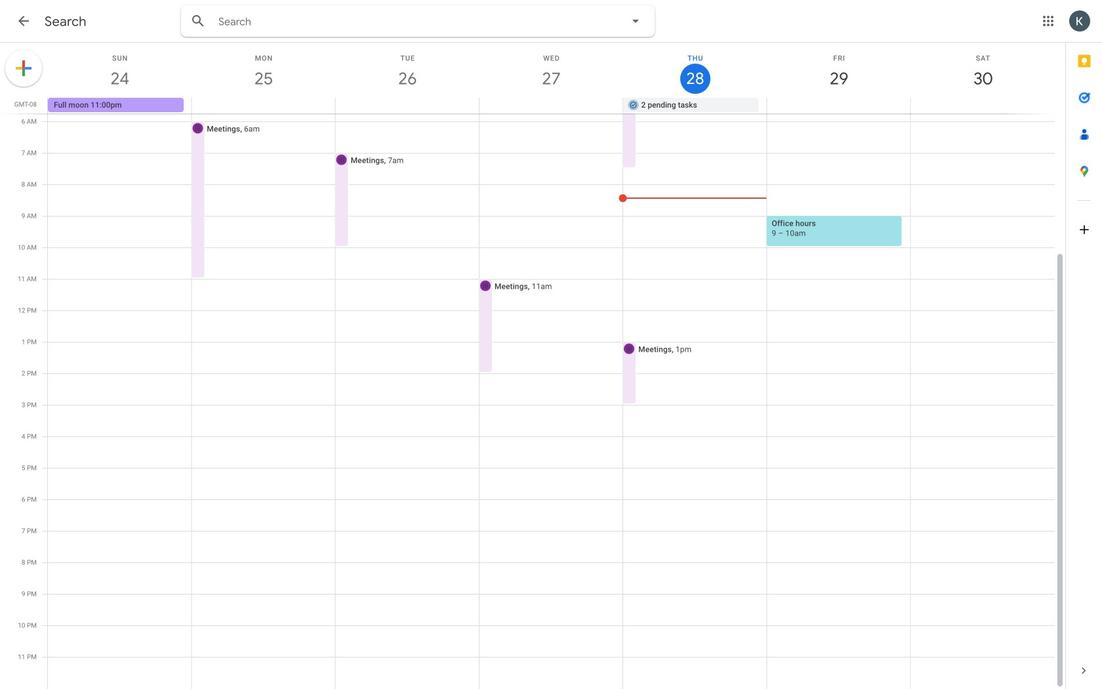 Task type: describe. For each thing, give the bounding box(es) containing it.
go back image
[[16, 13, 32, 29]]

Search text field
[[219, 15, 591, 29]]

4 cell from the left
[[767, 98, 911, 114]]

1 cell from the left
[[192, 98, 336, 114]]

2 cell from the left
[[336, 98, 479, 114]]

search options image
[[623, 8, 649, 34]]



Task type: vqa. For each thing, say whether or not it's contained in the screenshot.
Search image
yes



Task type: locate. For each thing, give the bounding box(es) containing it.
search image
[[185, 8, 211, 34]]

3 cell from the left
[[479, 98, 623, 114]]

cell
[[192, 98, 336, 114], [336, 98, 479, 114], [479, 98, 623, 114], [767, 98, 911, 114], [911, 98, 1055, 114]]

row
[[42, 98, 1066, 114]]

tab list
[[1067, 43, 1103, 652]]

5 cell from the left
[[911, 98, 1055, 114]]

heading
[[45, 13, 87, 30]]

grid
[[0, 43, 1066, 689]]

None search field
[[181, 5, 655, 37]]



